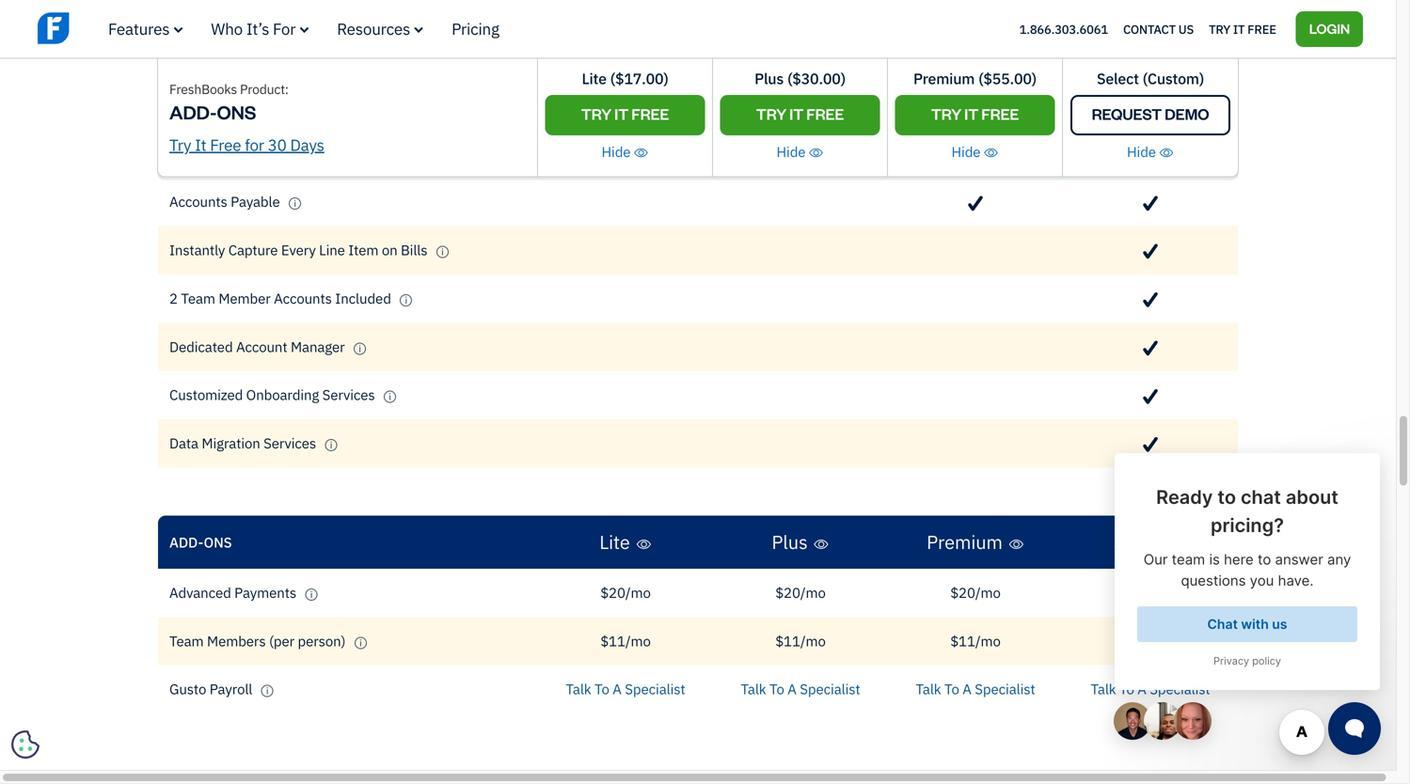 Task type: locate. For each thing, give the bounding box(es) containing it.
2 try it free from the left
[[756, 104, 844, 124]]

dialog
[[0, 0, 1411, 785]]

try down automatic
[[169, 135, 191, 155]]

add-
[[169, 100, 217, 124], [169, 533, 204, 552]]

try down premium ($55.00)
[[932, 104, 962, 124]]

accounts
[[169, 193, 228, 211], [274, 289, 332, 308]]

2
[[169, 289, 178, 308]]

it down premium ($55.00)
[[965, 104, 979, 124]]

0 horizontal spatial try it free
[[581, 104, 669, 124]]

1 vertical spatial add-
[[169, 533, 204, 552]]

$20/mo
[[601, 584, 651, 602], [776, 584, 826, 602], [951, 584, 1001, 602]]

try it free down premium ($55.00)
[[932, 104, 1019, 124]]

1 vertical spatial lite
[[600, 531, 630, 555]]

add- inside the freshbooks product: add-ons
[[169, 100, 217, 124]]

payments
[[234, 584, 297, 602]]

free left for
[[210, 135, 241, 155]]

talk for fourth talk to a specialist link from left
[[1091, 681, 1117, 699]]

try it free
[[1209, 21, 1277, 37]]

1 vertical spatial plus
[[772, 531, 808, 555]]

services down onboarding
[[264, 434, 316, 453]]

0 horizontal spatial services
[[264, 434, 316, 453]]

talk to a specialist
[[566, 681, 686, 699], [741, 681, 861, 699], [916, 681, 1036, 699], [1091, 681, 1211, 699]]

i for team members (per person)
[[360, 637, 362, 649]]

to
[[595, 681, 610, 699], [770, 681, 785, 699], [945, 681, 960, 699], [1120, 681, 1135, 699]]

0 horizontal spatial data
[[169, 434, 199, 453]]

right
[[265, 48, 297, 66]]

instantly
[[169, 241, 225, 259]]

checkmark image
[[794, 51, 808, 67], [969, 51, 983, 67], [1144, 51, 1158, 67], [969, 147, 983, 163], [1144, 147, 1158, 163], [969, 196, 983, 212], [1144, 196, 1158, 212], [1144, 244, 1158, 260], [1144, 341, 1158, 357]]

select (custom)
[[1097, 69, 1205, 88]]

it for ($30.00)
[[790, 104, 804, 124]]

lite inside add-ons element
[[600, 531, 630, 555]]

team up the gusto
[[169, 632, 204, 651]]

1 a from the left
[[613, 681, 622, 699]]

lite for lite ($17.00)
[[582, 69, 607, 88]]

3 talk from the left
[[916, 681, 942, 699]]

0 vertical spatial capture
[[343, 96, 393, 114]]

0 vertical spatial account
[[348, 48, 399, 66]]

specialist for fourth talk to a specialist link from left
[[1150, 681, 1211, 699]]

4 a from the left
[[1138, 681, 1147, 699]]

a for fourth talk to a specialist link from left
[[1138, 681, 1147, 699]]

it down plus ($30.00)
[[790, 104, 804, 124]]

premium
[[914, 69, 975, 88], [927, 531, 1003, 555]]

line
[[319, 241, 345, 259]]

ons
[[217, 100, 256, 124], [204, 533, 232, 552]]

0 horizontal spatial try it free link
[[545, 95, 705, 136]]

1 talk to a specialist from the left
[[566, 681, 686, 699]]

premium for premium ($55.00)
[[914, 69, 975, 88]]

every
[[281, 241, 316, 259]]

0 horizontal spatial account
[[236, 338, 288, 356]]

account down resources
[[348, 48, 399, 66]]

your
[[317, 48, 345, 66]]

ons inside the freshbooks product: add-ons
[[217, 100, 256, 124]]

features
[[108, 18, 170, 39]]

try it free
[[581, 104, 669, 124], [756, 104, 844, 124], [932, 104, 1019, 124]]

capture down your at the top of the page
[[343, 96, 393, 114]]

to for first talk to a specialist link from the left
[[595, 681, 610, 699]]

request demo
[[1092, 104, 1210, 124]]

free
[[1248, 21, 1277, 37], [632, 104, 669, 124], [807, 104, 844, 124], [982, 104, 1019, 124], [210, 135, 241, 155]]

1 to from the left
[[595, 681, 610, 699]]

3 $11/mo from the left
[[951, 632, 1001, 651]]

try it free link
[[1209, 17, 1277, 41]]

3 to from the left
[[945, 681, 960, 699]]

try it free down plus ($30.00)
[[756, 104, 844, 124]]

checkmark image
[[969, 99, 983, 115], [1144, 99, 1158, 115], [1144, 292, 1158, 308], [1144, 389, 1158, 405], [1144, 437, 1158, 453]]

1 horizontal spatial try it free
[[756, 104, 844, 124]]

to
[[301, 48, 313, 66]]

lite
[[582, 69, 607, 88], [600, 531, 630, 555]]

specialist for 2nd talk to a specialist link from left
[[800, 681, 861, 699]]

capture left every
[[228, 241, 278, 259]]

0 vertical spatial included
[[335, 289, 391, 308]]

1 horizontal spatial accounts
[[274, 289, 332, 308]]

pricing
[[452, 18, 499, 39]]

2 horizontal spatial try it free link
[[895, 95, 1055, 136]]

plus
[[755, 69, 784, 88], [772, 531, 808, 555]]

add-ons element
[[158, 516, 1239, 763]]

a for 2nd talk to a specialist link from the right
[[963, 681, 972, 699]]

select for select
[[1114, 531, 1166, 555]]

2 specialist from the left
[[800, 681, 861, 699]]

1 vertical spatial services
[[264, 434, 316, 453]]

try for premium ($55.00)
[[932, 104, 962, 124]]

try it free link down plus ($30.00)
[[720, 95, 880, 136]]

it
[[615, 104, 629, 124], [790, 104, 804, 124], [965, 104, 979, 124], [195, 135, 207, 155]]

resources link
[[337, 18, 424, 39]]

premium inside add-ons element
[[927, 531, 1003, 555]]

2 to from the left
[[770, 681, 785, 699]]

1 try it free link from the left
[[545, 95, 705, 136]]

1 add- from the top
[[169, 100, 217, 124]]

ons up "advanced payments"
[[204, 533, 232, 552]]

team
[[181, 289, 215, 308], [169, 632, 204, 651]]

i for dedicated account manager
[[359, 343, 361, 355]]

add- down 'freshbooks'
[[169, 100, 217, 124]]

specialist for first talk to a specialist link from the left
[[625, 681, 686, 699]]

it
[[1234, 21, 1245, 37]]

0 vertical spatial accounts
[[169, 193, 228, 211]]

automatic
[[169, 96, 234, 114]]

free for plus ($30.00)
[[807, 104, 844, 124]]

bills
[[401, 241, 428, 259]]

specialist
[[625, 681, 686, 699], [800, 681, 861, 699], [975, 681, 1036, 699], [1150, 681, 1211, 699]]

0 vertical spatial data
[[311, 96, 340, 114]]

try for plus ($30.00)
[[756, 104, 787, 124]]

free right it
[[1248, 21, 1277, 37]]

data left migration
[[169, 434, 199, 453]]

0 vertical spatial services
[[322, 386, 375, 404]]

cookie consent banner dialog
[[14, 539, 296, 757]]

try it free for ($55.00)
[[932, 104, 1019, 124]]

checkmark image for automatic bill receipt data capture
[[1144, 99, 1158, 115]]

1 try it free from the left
[[581, 104, 669, 124]]

team members (per person)
[[169, 632, 349, 651]]

account up customized onboarding services
[[236, 338, 288, 356]]

0 vertical spatial team
[[181, 289, 215, 308]]

login
[[1310, 19, 1351, 37]]

services for onboarding
[[322, 386, 375, 404]]

accounts down instantly capture every line item on bills
[[274, 289, 332, 308]]

try it free link down lite ($17.00) on the left top of page
[[545, 95, 705, 136]]

freshbooks logo image
[[38, 10, 184, 46]]

free down ($55.00)
[[982, 104, 1019, 124]]

ons up try it free for 30 days link
[[217, 100, 256, 124]]

4 to from the left
[[1120, 681, 1135, 699]]

4 talk to a specialist link from the left
[[1091, 681, 1211, 699]]

plus inside add-ons element
[[772, 531, 808, 555]]

1 horizontal spatial try it free link
[[720, 95, 880, 136]]

for
[[273, 18, 296, 39]]

it for ($55.00)
[[965, 104, 979, 124]]

0 vertical spatial add-
[[169, 100, 217, 124]]

data right receipt
[[311, 96, 340, 114]]

talk to a specialist for fourth talk to a specialist link from left
[[1091, 681, 1211, 699]]

included
[[335, 289, 391, 308], [1123, 584, 1179, 602]]

2 a from the left
[[788, 681, 797, 699]]

0 vertical spatial lite
[[582, 69, 607, 88]]

add- up advanced
[[169, 533, 204, 552]]

1 vertical spatial team
[[169, 632, 204, 651]]

1 vertical spatial premium
[[927, 531, 1003, 555]]

on
[[382, 241, 398, 259]]

accounts up instantly
[[169, 193, 228, 211]]

0 vertical spatial select
[[1097, 69, 1139, 88]]

0 horizontal spatial $20/mo
[[601, 584, 651, 602]]

services for migration
[[264, 434, 316, 453]]

try down lite ($17.00) on the left top of page
[[581, 104, 612, 124]]

to for 2nd talk to a specialist link from the right
[[945, 681, 960, 699]]

who it's for link
[[211, 18, 309, 39]]

talk for 2nd talk to a specialist link from the right
[[916, 681, 942, 699]]

contact
[[1124, 21, 1176, 37]]

premium for premium
[[927, 531, 1003, 555]]

1 specialist from the left
[[625, 681, 686, 699]]

services down manager
[[322, 386, 375, 404]]

1 vertical spatial account
[[236, 338, 288, 356]]

2 horizontal spatial try it free
[[932, 104, 1019, 124]]

1 horizontal spatial included
[[1123, 584, 1179, 602]]

pricing link
[[452, 18, 499, 39]]

3 try it free from the left
[[932, 104, 1019, 124]]

try for lite ($17.00)
[[581, 104, 612, 124]]

4 specialist from the left
[[1150, 681, 1211, 699]]

gusto
[[169, 681, 206, 699]]

it for ($17.00)
[[615, 104, 629, 124]]

3 specialist from the left
[[975, 681, 1036, 699]]

1 vertical spatial included
[[1123, 584, 1179, 602]]

free down ($30.00)
[[807, 104, 844, 124]]

3 a from the left
[[963, 681, 972, 699]]

data migration services
[[169, 434, 320, 453]]

try down plus ($30.00)
[[756, 104, 787, 124]]

it down lite ($17.00) on the left top of page
[[615, 104, 629, 124]]

talk for first talk to a specialist link from the left
[[566, 681, 592, 699]]

request
[[1092, 104, 1162, 124]]

0 vertical spatial ons
[[217, 100, 256, 124]]

team inside add-ons element
[[169, 632, 204, 651]]

1 horizontal spatial $20/mo
[[776, 584, 826, 602]]

2 horizontal spatial $20/mo
[[951, 584, 1001, 602]]

(per
[[269, 632, 295, 651]]

free for premium ($55.00)
[[982, 104, 1019, 124]]

member
[[219, 289, 271, 308]]

1 $20/mo from the left
[[601, 584, 651, 602]]

try it free down lite ($17.00) on the left top of page
[[581, 104, 669, 124]]

3 try it free link from the left
[[895, 95, 1055, 136]]

a for 2nd talk to a specialist link from left
[[788, 681, 797, 699]]

3 talk to a specialist from the left
[[916, 681, 1036, 699]]

2 talk from the left
[[741, 681, 767, 699]]

freshbooks
[[169, 80, 237, 98]]

0 vertical spatial premium
[[914, 69, 975, 88]]

automatic bill receipt data capture link
[[169, 96, 414, 114]]

try
[[1209, 21, 1231, 37], [581, 104, 612, 124], [756, 104, 787, 124], [932, 104, 962, 124], [169, 135, 191, 155]]

2 talk to a specialist from the left
[[741, 681, 861, 699]]

services
[[322, 386, 375, 404], [264, 434, 316, 453]]

select inside add-ons element
[[1114, 531, 1166, 555]]

1 vertical spatial select
[[1114, 531, 1166, 555]]

try it free link
[[545, 95, 705, 136], [720, 95, 880, 136], [895, 95, 1055, 136]]

data
[[311, 96, 340, 114], [169, 434, 199, 453]]

select
[[1097, 69, 1139, 88], [1114, 531, 1166, 555]]

0 vertical spatial plus
[[755, 69, 784, 88]]

team right 2
[[181, 289, 215, 308]]

1 $11/mo from the left
[[601, 632, 651, 651]]

2 try it free link from the left
[[720, 95, 880, 136]]

1 horizontal spatial services
[[322, 386, 375, 404]]

0 horizontal spatial capture
[[228, 241, 278, 259]]

profitability
[[217, 144, 289, 163]]

4 talk from the left
[[1091, 681, 1117, 699]]

$11/mo
[[601, 632, 651, 651], [776, 632, 826, 651], [951, 632, 1001, 651], [1126, 632, 1176, 651]]

try it free link down premium ($55.00)
[[895, 95, 1055, 136]]

1 talk from the left
[[566, 681, 592, 699]]

free down ($17.00)
[[632, 104, 669, 124]]

4 talk to a specialist from the left
[[1091, 681, 1211, 699]]



Task type: describe. For each thing, give the bounding box(es) containing it.
try it free for 30 days link
[[169, 135, 324, 155]]

try it free for ($17.00)
[[581, 104, 669, 124]]

receipt
[[260, 96, 308, 114]]

payable
[[231, 193, 280, 211]]

free inside try it free link
[[1248, 21, 1277, 37]]

4 $11/mo from the left
[[1126, 632, 1176, 651]]

onboarding
[[246, 386, 319, 404]]

talk to a specialist for 2nd talk to a specialist link from the right
[[916, 681, 1036, 699]]

project
[[169, 144, 214, 163]]

1.866.303.6061 link
[[1020, 21, 1109, 37]]

0 horizontal spatial included
[[335, 289, 391, 308]]

($55.00)
[[979, 69, 1037, 88]]

contact us
[[1124, 21, 1194, 37]]

product:
[[240, 80, 289, 98]]

i for project profitability
[[302, 149, 305, 161]]

to for fourth talk to a specialist link from left
[[1120, 681, 1135, 699]]

($17.00)
[[611, 69, 669, 88]]

0 horizontal spatial accounts
[[169, 193, 228, 211]]

features link
[[108, 18, 183, 39]]

request demo link
[[1071, 95, 1231, 136]]

contact us link
[[1124, 17, 1194, 41]]

1.866.303.6061
[[1020, 21, 1109, 37]]

2 team member accounts included
[[169, 289, 395, 308]]

checkmark image for 2 team member accounts included
[[1144, 292, 1158, 308]]

2 talk to a specialist link from the left
[[741, 681, 861, 699]]

select for select (custom)
[[1097, 69, 1139, 88]]

item
[[348, 241, 379, 259]]

i for advanced payments
[[310, 589, 313, 601]]

2 add- from the top
[[169, 533, 204, 552]]

1 vertical spatial data
[[169, 434, 199, 453]]

talk to a specialist for first talk to a specialist link from the left
[[566, 681, 686, 699]]

try it free link for ($17.00)
[[545, 95, 705, 136]]

try it free link for ($55.00)
[[895, 95, 1055, 136]]

i for data migration services
[[330, 440, 333, 451]]

specialist for 2nd talk to a specialist link from the right
[[975, 681, 1036, 699]]

accounts payable
[[169, 193, 283, 211]]

included inside add-ons element
[[1123, 584, 1179, 602]]

3 talk to a specialist link from the left
[[916, 681, 1036, 699]]

email receipts right to your account
[[169, 48, 399, 66]]

days
[[290, 135, 324, 155]]

try it free for 30 days
[[169, 135, 324, 155]]

who it's for
[[211, 18, 296, 39]]

resources
[[337, 18, 410, 39]]

freshbooks product: add-ons
[[169, 80, 289, 124]]

plus for plus ($30.00)
[[755, 69, 784, 88]]

to for 2nd talk to a specialist link from left
[[770, 681, 785, 699]]

1 horizontal spatial data
[[311, 96, 340, 114]]

login link
[[1297, 11, 1364, 47]]

add-ons
[[169, 533, 232, 552]]

advanced
[[169, 584, 231, 602]]

members
[[207, 632, 266, 651]]

demo
[[1165, 104, 1210, 124]]

i for customized onboarding services
[[389, 391, 391, 403]]

1 vertical spatial ons
[[204, 533, 232, 552]]

cookie preferences image
[[11, 731, 40, 759]]

lite ($17.00)
[[582, 69, 669, 88]]

for
[[245, 135, 264, 155]]

3 $20/mo from the left
[[951, 584, 1001, 602]]

email
[[169, 48, 204, 66]]

it's
[[246, 18, 269, 39]]

try it free for ($30.00)
[[756, 104, 844, 124]]

talk for 2nd talk to a specialist link from left
[[741, 681, 767, 699]]

checkmark image for customized onboarding services
[[1144, 389, 1158, 405]]

it down automatic
[[195, 135, 207, 155]]

premium ($55.00)
[[914, 69, 1037, 88]]

i for 2 team member accounts included
[[405, 294, 408, 306]]

1 horizontal spatial capture
[[343, 96, 393, 114]]

bill
[[237, 96, 257, 114]]

plus for plus
[[772, 531, 808, 555]]

try it free link for ($30.00)
[[720, 95, 880, 136]]

free for lite ($17.00)
[[632, 104, 669, 124]]

person)
[[298, 632, 346, 651]]

1 vertical spatial capture
[[228, 241, 278, 259]]

automatic bill receipt data capture
[[169, 96, 396, 114]]

project profitability
[[169, 144, 292, 163]]

migration
[[202, 434, 260, 453]]

plus ($30.00)
[[755, 69, 846, 88]]

2 $20/mo from the left
[[776, 584, 826, 602]]

1 vertical spatial accounts
[[274, 289, 332, 308]]

lite for lite
[[600, 531, 630, 555]]

(custom)
[[1143, 69, 1205, 88]]

checkmark image for data migration services
[[1144, 437, 1158, 453]]

advanced payments
[[169, 584, 300, 602]]

dedicated account manager
[[169, 338, 348, 356]]

payroll
[[210, 681, 252, 699]]

gusto payroll
[[169, 681, 256, 699]]

i for gusto payroll
[[266, 686, 269, 698]]

receipts
[[208, 48, 262, 66]]

i for accounts payable
[[294, 198, 296, 210]]

2 $11/mo from the left
[[776, 632, 826, 651]]

a for first talk to a specialist link from the left
[[613, 681, 622, 699]]

try left it
[[1209, 21, 1231, 37]]

who
[[211, 18, 243, 39]]

us
[[1179, 21, 1194, 37]]

30
[[268, 135, 287, 155]]

customized onboarding services
[[169, 386, 378, 404]]

($30.00)
[[788, 69, 846, 88]]

talk to a specialist for 2nd talk to a specialist link from left
[[741, 681, 861, 699]]

1 talk to a specialist link from the left
[[566, 681, 686, 699]]

instantly capture every line item on bills
[[169, 241, 431, 259]]

customized
[[169, 386, 243, 404]]

1 horizontal spatial account
[[348, 48, 399, 66]]

dedicated
[[169, 338, 233, 356]]

i for instantly capture every line item on bills
[[441, 246, 444, 258]]

manager
[[291, 338, 345, 356]]



Task type: vqa. For each thing, say whether or not it's contained in the screenshot.
onboarding
yes



